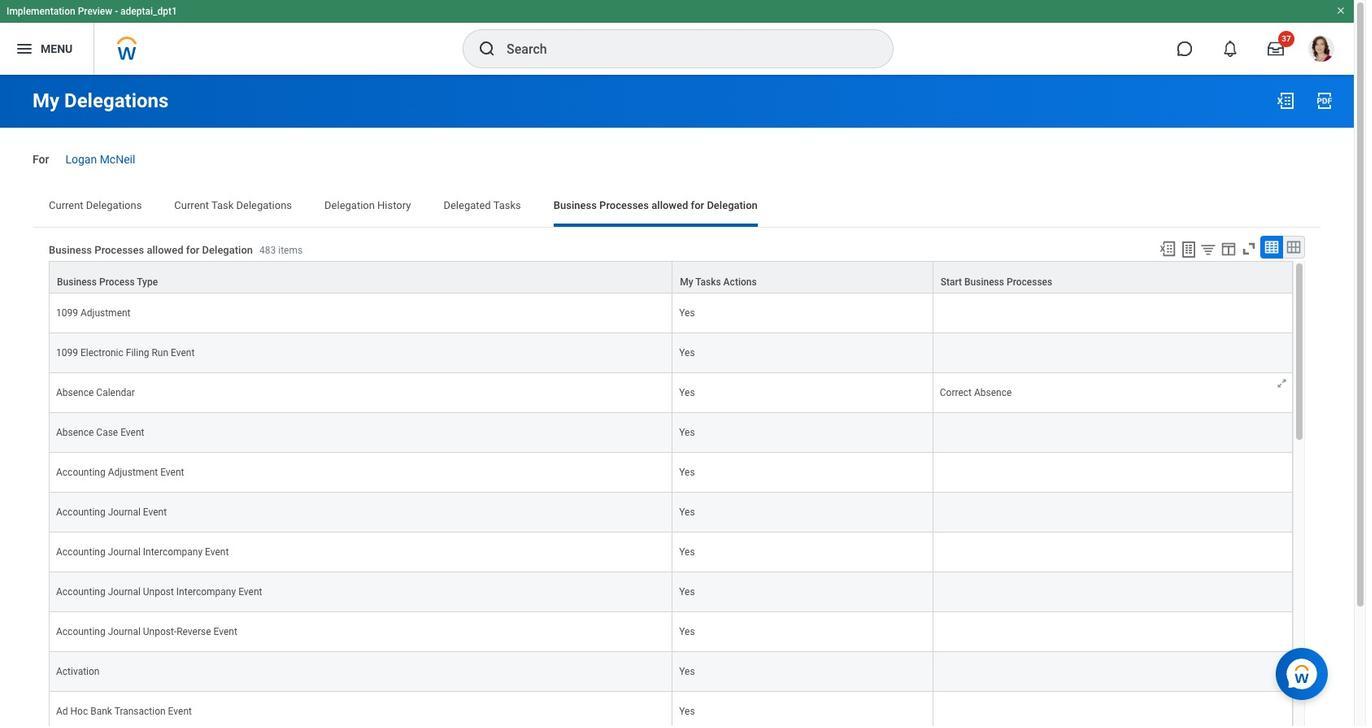 Task type: vqa. For each thing, say whether or not it's contained in the screenshot.
Delegated Tasks
yes



Task type: describe. For each thing, give the bounding box(es) containing it.
delegated
[[444, 199, 491, 211]]

1 horizontal spatial delegation
[[325, 199, 375, 211]]

justify image
[[15, 39, 34, 59]]

37
[[1282, 34, 1291, 43]]

row containing absence calendar
[[49, 373, 1293, 413]]

calendar
[[96, 387, 135, 398]]

483
[[260, 245, 276, 256]]

yes for accounting journal unpost intercompany event
[[679, 586, 695, 598]]

click to view/edit grid preferences image
[[1220, 240, 1238, 258]]

delegations for my delegations
[[64, 89, 169, 112]]

my for my delegations
[[33, 89, 59, 112]]

delegations right task
[[236, 199, 292, 211]]

accounting journal intercompany event
[[56, 546, 229, 558]]

menu button
[[0, 23, 94, 75]]

view printable version (pdf) image
[[1315, 91, 1335, 111]]

cell for accounting journal event
[[934, 493, 1293, 533]]

absence calendar
[[56, 387, 135, 398]]

items
[[278, 245, 303, 256]]

absence for absence case event
[[56, 427, 94, 438]]

row containing business process type
[[49, 261, 1293, 294]]

start
[[941, 276, 962, 288]]

cell for 1099 electronic filing run event
[[934, 333, 1293, 373]]

correct absence cell
[[934, 373, 1293, 413]]

yes for ad hoc bank transaction event
[[679, 706, 695, 717]]

yes for activation
[[679, 666, 695, 677]]

business for business process type
[[57, 276, 97, 288]]

accounting for accounting adjustment event
[[56, 467, 105, 478]]

unpost
[[143, 586, 174, 598]]

type
[[137, 276, 158, 288]]

cell for accounting journal intercompany event
[[934, 533, 1293, 573]]

implementation preview -   adeptai_dpt1
[[7, 6, 177, 17]]

for for business processes allowed for delegation
[[691, 199, 705, 211]]

search image
[[477, 39, 497, 59]]

my tasks actions
[[680, 276, 757, 288]]

row containing accounting journal unpost-reverse event
[[49, 612, 1293, 652]]

adjustment for accounting
[[108, 467, 158, 478]]

1099 for 1099 electronic filing run event
[[56, 347, 78, 359]]

inbox large image
[[1268, 41, 1284, 57]]

profile logan mcneil image
[[1309, 36, 1335, 65]]

journal for unpost
[[108, 586, 141, 598]]

my delegations main content
[[0, 75, 1354, 726]]

processes for business processes allowed for delegation 483 items
[[95, 244, 144, 256]]

start business processes button
[[934, 262, 1293, 293]]

mcneil
[[100, 153, 135, 166]]

correct
[[940, 387, 972, 398]]

accounting journal unpost intercompany event
[[56, 586, 262, 598]]

allowed for business processes allowed for delegation
[[652, 199, 688, 211]]

yes for accounting adjustment event
[[679, 467, 695, 478]]

row containing accounting journal unpost intercompany event
[[49, 573, 1293, 612]]

accounting adjustment event
[[56, 467, 184, 478]]

table image
[[1264, 239, 1280, 255]]

-
[[115, 6, 118, 17]]

notifications large image
[[1223, 41, 1239, 57]]

tasks for delegated
[[493, 199, 521, 211]]

for for business processes allowed for delegation 483 items
[[186, 244, 200, 256]]

export to excel image for yes
[[1159, 240, 1177, 258]]

row containing accounting journal event
[[49, 493, 1293, 533]]

accounting for accounting journal intercompany event
[[56, 546, 105, 558]]

preview
[[78, 6, 112, 17]]

logan
[[65, 153, 97, 166]]

1099 electronic filing run event
[[56, 347, 195, 359]]

logan mcneil
[[65, 153, 135, 166]]

expand table image
[[1286, 239, 1302, 255]]

37 button
[[1258, 31, 1295, 67]]

my tasks actions button
[[673, 262, 933, 293]]

1099 adjustment
[[56, 307, 131, 319]]

business processes allowed for delegation
[[554, 199, 758, 211]]

accounting for accounting journal unpost intercompany event
[[56, 586, 105, 598]]

my delegations
[[33, 89, 169, 112]]

current for current task delegations
[[174, 199, 209, 211]]

accounting journal event
[[56, 507, 167, 518]]

yes for absence calendar
[[679, 387, 695, 398]]

absence for absence calendar
[[56, 387, 94, 398]]

Search Workday  search field
[[507, 31, 860, 67]]

yes for absence case event
[[679, 427, 695, 438]]

row containing 1099 adjustment
[[49, 294, 1293, 333]]

toolbar inside 'my delegations' main content
[[1152, 236, 1306, 261]]

journal for intercompany
[[108, 546, 141, 558]]



Task type: locate. For each thing, give the bounding box(es) containing it.
processes inside popup button
[[1007, 276, 1053, 288]]

accounting
[[56, 467, 105, 478], [56, 507, 105, 518], [56, 546, 105, 558], [56, 586, 105, 598], [56, 626, 105, 638]]

tasks left actions
[[696, 276, 721, 288]]

1 horizontal spatial my
[[680, 276, 693, 288]]

correct absence
[[940, 387, 1012, 398]]

journal
[[108, 507, 141, 518], [108, 546, 141, 558], [108, 586, 141, 598], [108, 626, 141, 638]]

2 current from the left
[[174, 199, 209, 211]]

row containing absence case event
[[49, 413, 1293, 453]]

allowed for business processes allowed for delegation 483 items
[[147, 244, 183, 256]]

1 horizontal spatial export to excel image
[[1276, 91, 1296, 111]]

business processes allowed for delegation 483 items
[[49, 244, 303, 256]]

business
[[554, 199, 597, 211], [49, 244, 92, 256], [57, 276, 97, 288], [965, 276, 1005, 288]]

accounting down accounting adjustment event
[[56, 507, 105, 518]]

start business processes
[[941, 276, 1053, 288]]

implementation
[[7, 6, 75, 17]]

reverse
[[177, 626, 211, 638]]

1 cell from the top
[[934, 294, 1293, 333]]

transaction
[[114, 706, 166, 717]]

1 current from the left
[[49, 199, 83, 211]]

task
[[211, 199, 234, 211]]

toolbar
[[1152, 236, 1306, 261]]

cell for 1099 adjustment
[[934, 294, 1293, 333]]

row containing accounting adjustment event
[[49, 453, 1293, 493]]

menu banner
[[0, 0, 1354, 75]]

delegation history
[[325, 199, 411, 211]]

my for my tasks actions
[[680, 276, 693, 288]]

yes for accounting journal event
[[679, 507, 695, 518]]

history
[[377, 199, 411, 211]]

intercompany
[[143, 546, 203, 558], [176, 586, 236, 598]]

tab list inside 'my delegations' main content
[[33, 188, 1322, 227]]

11 yes from the top
[[679, 706, 695, 717]]

4 accounting from the top
[[56, 586, 105, 598]]

accounting for accounting journal unpost-reverse event
[[56, 626, 105, 638]]

cell for accounting adjustment event
[[934, 453, 1293, 493]]

delegations for current delegations
[[86, 199, 142, 211]]

3 accounting from the top
[[56, 546, 105, 558]]

event
[[171, 347, 195, 359], [121, 427, 144, 438], [160, 467, 184, 478], [143, 507, 167, 518], [205, 546, 229, 558], [238, 586, 262, 598], [214, 626, 237, 638], [168, 706, 192, 717]]

1 horizontal spatial tasks
[[696, 276, 721, 288]]

for
[[33, 153, 49, 166]]

business process type button
[[50, 262, 672, 293]]

cell for activation
[[934, 652, 1293, 692]]

row containing accounting journal intercompany event
[[49, 533, 1293, 573]]

0 vertical spatial tasks
[[493, 199, 521, 211]]

0 vertical spatial my
[[33, 89, 59, 112]]

row containing activation
[[49, 652, 1293, 692]]

delegation up actions
[[707, 199, 758, 211]]

4 journal from the top
[[108, 626, 141, 638]]

export to worksheets image
[[1179, 240, 1199, 259]]

10 yes from the top
[[679, 666, 695, 677]]

2 horizontal spatial processes
[[1007, 276, 1053, 288]]

actions
[[724, 276, 757, 288]]

hoc
[[70, 706, 88, 717]]

3 journal from the top
[[108, 586, 141, 598]]

absence left calendar
[[56, 387, 94, 398]]

yes for accounting journal unpost-reverse event
[[679, 626, 695, 638]]

export to excel image inside toolbar
[[1159, 240, 1177, 258]]

1 vertical spatial allowed
[[147, 244, 183, 256]]

1 vertical spatial intercompany
[[176, 586, 236, 598]]

0 vertical spatial intercompany
[[143, 546, 203, 558]]

1 accounting from the top
[[56, 467, 105, 478]]

1099 left electronic
[[56, 347, 78, 359]]

yes for 1099 electronic filing run event
[[679, 347, 695, 359]]

2 cell from the top
[[934, 333, 1293, 373]]

4 yes from the top
[[679, 427, 695, 438]]

2 row from the top
[[49, 294, 1293, 333]]

cell for accounting journal unpost-reverse event
[[934, 612, 1293, 652]]

1 vertical spatial for
[[186, 244, 200, 256]]

intercompany up accounting journal unpost intercompany event
[[143, 546, 203, 558]]

1099 down business process type
[[56, 307, 78, 319]]

3 row from the top
[[49, 333, 1293, 373]]

adjustment
[[80, 307, 131, 319], [108, 467, 158, 478]]

logan mcneil link
[[65, 150, 135, 166]]

11 row from the top
[[49, 652, 1293, 692]]

export to excel image left view printable version (pdf) icon at the right of the page
[[1276, 91, 1296, 111]]

5 row from the top
[[49, 413, 1293, 453]]

6 cell from the top
[[934, 533, 1293, 573]]

row containing 1099 electronic filing run event
[[49, 333, 1293, 373]]

1 vertical spatial tasks
[[696, 276, 721, 288]]

cell for accounting journal unpost intercompany event
[[934, 573, 1293, 612]]

yes
[[679, 307, 695, 319], [679, 347, 695, 359], [679, 387, 695, 398], [679, 427, 695, 438], [679, 467, 695, 478], [679, 507, 695, 518], [679, 546, 695, 558], [679, 586, 695, 598], [679, 626, 695, 638], [679, 666, 695, 677], [679, 706, 695, 717]]

10 row from the top
[[49, 612, 1293, 652]]

tasks inside tab list
[[493, 199, 521, 211]]

2 accounting from the top
[[56, 507, 105, 518]]

for
[[691, 199, 705, 211], [186, 244, 200, 256]]

0 horizontal spatial tasks
[[493, 199, 521, 211]]

0 horizontal spatial export to excel image
[[1159, 240, 1177, 258]]

accounting down absence case event
[[56, 467, 105, 478]]

allowed
[[652, 199, 688, 211], [147, 244, 183, 256]]

0 vertical spatial allowed
[[652, 199, 688, 211]]

row
[[49, 261, 1293, 294], [49, 294, 1293, 333], [49, 333, 1293, 373], [49, 373, 1293, 413], [49, 413, 1293, 453], [49, 453, 1293, 493], [49, 493, 1293, 533], [49, 533, 1293, 573], [49, 573, 1293, 612], [49, 612, 1293, 652], [49, 652, 1293, 692], [49, 692, 1293, 726]]

1 horizontal spatial allowed
[[652, 199, 688, 211]]

1 journal from the top
[[108, 507, 141, 518]]

yes for 1099 adjustment
[[679, 307, 695, 319]]

activation
[[56, 666, 100, 677]]

business process type
[[57, 276, 158, 288]]

case
[[96, 427, 118, 438]]

accounting down accounting journal intercompany event
[[56, 586, 105, 598]]

yes for accounting journal intercompany event
[[679, 546, 695, 558]]

intercompany up reverse in the bottom left of the page
[[176, 586, 236, 598]]

0 vertical spatial processes
[[600, 199, 649, 211]]

8 yes from the top
[[679, 586, 695, 598]]

electronic
[[80, 347, 123, 359]]

my inside my tasks actions popup button
[[680, 276, 693, 288]]

0 horizontal spatial allowed
[[147, 244, 183, 256]]

business inside popup button
[[965, 276, 1005, 288]]

accounting down accounting journal event
[[56, 546, 105, 558]]

cell for ad hoc bank transaction event
[[934, 692, 1293, 726]]

adjustment down business process type
[[80, 307, 131, 319]]

accounting up 'activation'
[[56, 626, 105, 638]]

1099
[[56, 307, 78, 319], [56, 347, 78, 359]]

1 vertical spatial 1099
[[56, 347, 78, 359]]

4 cell from the top
[[934, 453, 1293, 493]]

absence
[[56, 387, 94, 398], [974, 387, 1012, 398], [56, 427, 94, 438]]

journal down accounting journal event
[[108, 546, 141, 558]]

my down menu dropdown button
[[33, 89, 59, 112]]

bank
[[90, 706, 112, 717]]

2 yes from the top
[[679, 347, 695, 359]]

1 vertical spatial processes
[[95, 244, 144, 256]]

delegation for business processes allowed for delegation 483 items
[[202, 244, 253, 256]]

current down logan
[[49, 199, 83, 211]]

delegations
[[64, 89, 169, 112], [86, 199, 142, 211], [236, 199, 292, 211]]

export to excel image for current task delegations
[[1276, 91, 1296, 111]]

tab list containing current delegations
[[33, 188, 1322, 227]]

business for business processes allowed for delegation 483 items
[[49, 244, 92, 256]]

7 yes from the top
[[679, 546, 695, 558]]

select to filter grid data image
[[1200, 241, 1218, 258]]

8 row from the top
[[49, 533, 1293, 573]]

current delegations
[[49, 199, 142, 211]]

2 horizontal spatial delegation
[[707, 199, 758, 211]]

for up my tasks actions
[[691, 199, 705, 211]]

1 vertical spatial my
[[680, 276, 693, 288]]

0 horizontal spatial delegation
[[202, 244, 253, 256]]

absence inside cell
[[974, 387, 1012, 398]]

7 cell from the top
[[934, 573, 1293, 612]]

1 horizontal spatial for
[[691, 199, 705, 211]]

10 cell from the top
[[934, 692, 1293, 726]]

cell for absence case event
[[934, 413, 1293, 453]]

delegations down mcneil
[[86, 199, 142, 211]]

0 horizontal spatial for
[[186, 244, 200, 256]]

0 vertical spatial adjustment
[[80, 307, 131, 319]]

close environment banner image
[[1336, 6, 1346, 15]]

6 yes from the top
[[679, 507, 695, 518]]

absence case event
[[56, 427, 144, 438]]

delegated tasks
[[444, 199, 521, 211]]

5 yes from the top
[[679, 467, 695, 478]]

delegation left 483
[[202, 244, 253, 256]]

journal for unpost-
[[108, 626, 141, 638]]

delegation left history
[[325, 199, 375, 211]]

adjustment for 1099
[[80, 307, 131, 319]]

processes
[[600, 199, 649, 211], [95, 244, 144, 256], [1007, 276, 1053, 288]]

adjustment up accounting journal event
[[108, 467, 158, 478]]

0 vertical spatial export to excel image
[[1276, 91, 1296, 111]]

12 row from the top
[[49, 692, 1293, 726]]

journal left unpost-
[[108, 626, 141, 638]]

ad
[[56, 706, 68, 717]]

0 vertical spatial for
[[691, 199, 705, 211]]

1 row from the top
[[49, 261, 1293, 294]]

current left task
[[174, 199, 209, 211]]

delegation for business processes allowed for delegation
[[707, 199, 758, 211]]

7 row from the top
[[49, 493, 1293, 533]]

0 horizontal spatial current
[[49, 199, 83, 211]]

business inside popup button
[[57, 276, 97, 288]]

journal left unpost
[[108, 586, 141, 598]]

delegations up mcneil
[[64, 89, 169, 112]]

allowed inside tab list
[[652, 199, 688, 211]]

journal for event
[[108, 507, 141, 518]]

current
[[49, 199, 83, 211], [174, 199, 209, 211]]

adeptai_dpt1
[[120, 6, 177, 17]]

ad hoc bank transaction event
[[56, 706, 192, 717]]

grow image
[[1276, 377, 1288, 389]]

9 row from the top
[[49, 573, 1293, 612]]

3 cell from the top
[[934, 413, 1293, 453]]

run
[[152, 347, 168, 359]]

8 cell from the top
[[934, 612, 1293, 652]]

current for current delegations
[[49, 199, 83, 211]]

6 row from the top
[[49, 453, 1293, 493]]

0 vertical spatial 1099
[[56, 307, 78, 319]]

accounting journal unpost-reverse event
[[56, 626, 237, 638]]

business for business processes allowed for delegation
[[554, 199, 597, 211]]

current task delegations
[[174, 199, 292, 211]]

fullscreen image
[[1240, 240, 1258, 258]]

filing
[[126, 347, 149, 359]]

tab list
[[33, 188, 1322, 227]]

1099 for 1099 adjustment
[[56, 307, 78, 319]]

menu
[[41, 42, 73, 55]]

5 cell from the top
[[934, 493, 1293, 533]]

journal down accounting adjustment event
[[108, 507, 141, 518]]

1 horizontal spatial current
[[174, 199, 209, 211]]

1 1099 from the top
[[56, 307, 78, 319]]

3 yes from the top
[[679, 387, 695, 398]]

4 row from the top
[[49, 373, 1293, 413]]

unpost-
[[143, 626, 177, 638]]

accounting for accounting journal event
[[56, 507, 105, 518]]

9 cell from the top
[[934, 652, 1293, 692]]

process
[[99, 276, 135, 288]]

for inside tab list
[[691, 199, 705, 211]]

for down current task delegations
[[186, 244, 200, 256]]

9 yes from the top
[[679, 626, 695, 638]]

delegation
[[325, 199, 375, 211], [707, 199, 758, 211], [202, 244, 253, 256]]

tasks right delegated
[[493, 199, 521, 211]]

tasks
[[493, 199, 521, 211], [696, 276, 721, 288]]

row containing ad hoc bank transaction event
[[49, 692, 1293, 726]]

0 horizontal spatial processes
[[95, 244, 144, 256]]

1 yes from the top
[[679, 307, 695, 319]]

export to excel image left export to worksheets icon
[[1159, 240, 1177, 258]]

1 vertical spatial adjustment
[[108, 467, 158, 478]]

2 journal from the top
[[108, 546, 141, 558]]

tasks for my
[[696, 276, 721, 288]]

tasks inside popup button
[[696, 276, 721, 288]]

my
[[33, 89, 59, 112], [680, 276, 693, 288]]

1 horizontal spatial processes
[[600, 199, 649, 211]]

cell
[[934, 294, 1293, 333], [934, 333, 1293, 373], [934, 413, 1293, 453], [934, 453, 1293, 493], [934, 493, 1293, 533], [934, 533, 1293, 573], [934, 573, 1293, 612], [934, 612, 1293, 652], [934, 652, 1293, 692], [934, 692, 1293, 726]]

absence right correct
[[974, 387, 1012, 398]]

5 accounting from the top
[[56, 626, 105, 638]]

1 vertical spatial export to excel image
[[1159, 240, 1177, 258]]

0 horizontal spatial my
[[33, 89, 59, 112]]

absence left case
[[56, 427, 94, 438]]

export to excel image
[[1276, 91, 1296, 111], [1159, 240, 1177, 258]]

2 vertical spatial processes
[[1007, 276, 1053, 288]]

my left actions
[[680, 276, 693, 288]]

processes for business processes allowed for delegation
[[600, 199, 649, 211]]

2 1099 from the top
[[56, 347, 78, 359]]



